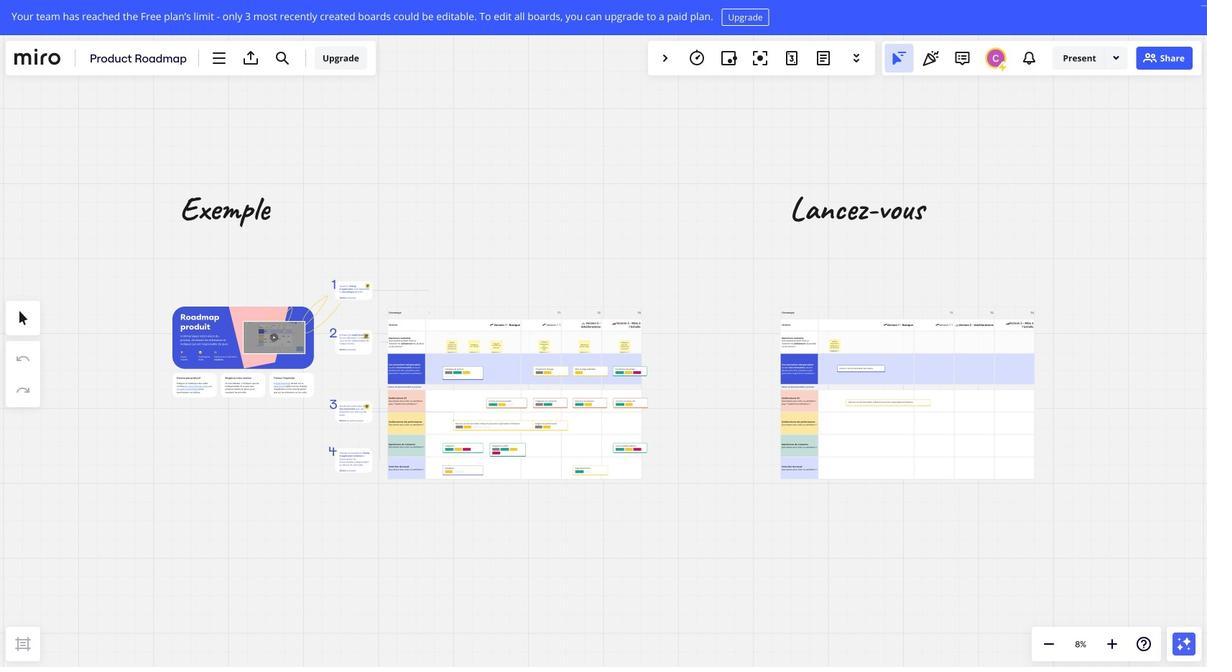 Task type: vqa. For each thing, say whether or not it's contained in the screenshot.
third notifications via slack "button" from the bottom
no



Task type: describe. For each thing, give the bounding box(es) containing it.
creation toolbar
[[6, 81, 40, 628]]

export this board image
[[242, 50, 260, 67]]

0 horizontal spatial spagx image
[[998, 61, 1009, 73]]

hide collaborators' cursors image
[[891, 50, 908, 67]]

comment image
[[954, 50, 972, 67]]

hide apps image
[[657, 50, 674, 67]]

board toolbar
[[6, 41, 376, 75]]

1 horizontal spatial spagx image
[[1111, 52, 1123, 63]]

main menu image
[[211, 50, 228, 67]]



Task type: locate. For each thing, give the bounding box(es) containing it.
collaboration toolbar
[[649, 41, 876, 75]]

reactions image
[[923, 50, 940, 67]]

communication toolbar
[[883, 41, 1202, 75]]

spagx image
[[1111, 52, 1123, 63], [998, 61, 1009, 73]]

spagx image
[[1142, 50, 1160, 67]]

banner
[[0, 0, 770, 35]]

search image
[[274, 50, 291, 67]]

spagx image left spagx image
[[1111, 52, 1123, 63]]

spagx image left feed icon
[[998, 61, 1009, 73]]

feed image
[[1021, 50, 1039, 67]]



